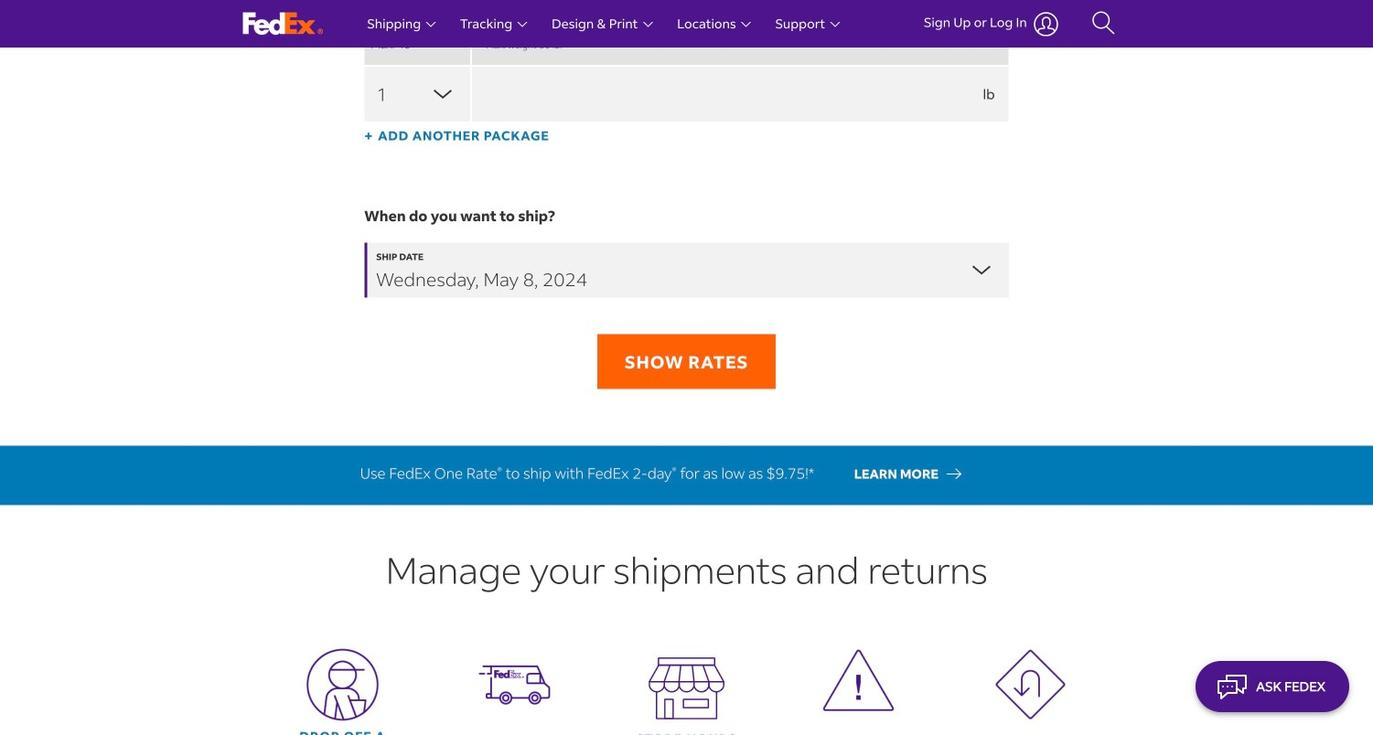 Task type: locate. For each thing, give the bounding box(es) containing it.
fedex logo image
[[243, 12, 323, 35]]

None text field
[[472, 67, 1009, 122]]

search image
[[1092, 10, 1116, 38]]



Task type: describe. For each thing, give the bounding box(es) containing it.
sign up or log in image
[[1034, 11, 1060, 36]]



Task type: vqa. For each thing, say whether or not it's contained in the screenshot.
fedex search icon
no



